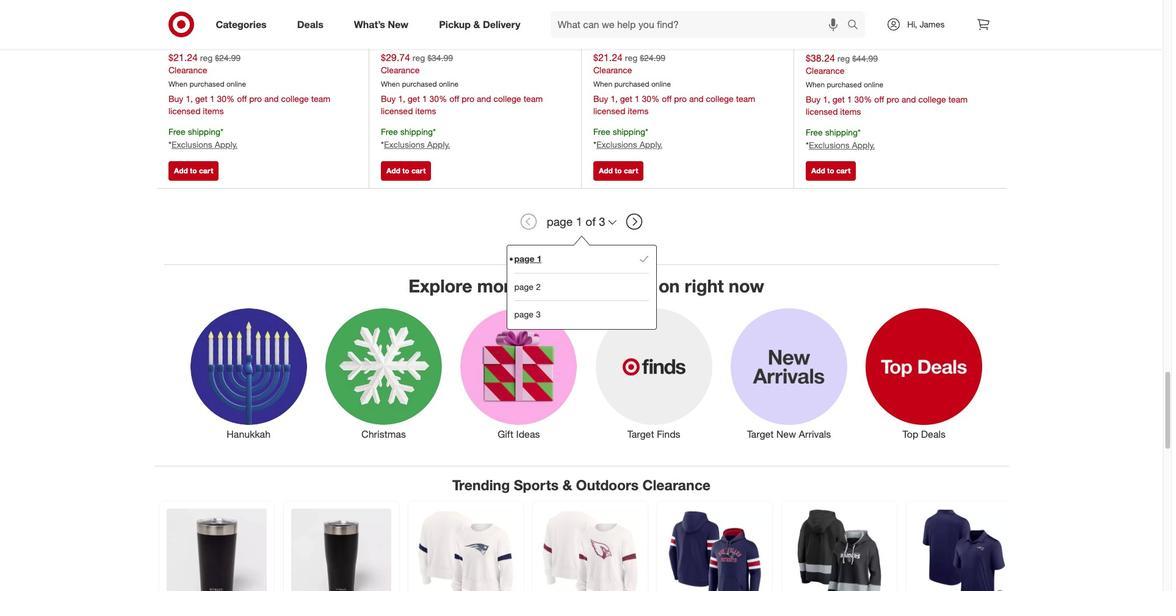 Task type: vqa. For each thing, say whether or not it's contained in the screenshot.


Task type: describe. For each thing, give the bounding box(es) containing it.
off for antique
[[875, 94, 885, 105]]

3 inside 'dropdown button'
[[599, 214, 606, 229]]

$34.99
[[428, 52, 453, 63]]

$44.99
[[853, 53, 879, 63]]

college for nfl arizona cardinals men's gray full back run long sleeve lightweight hooded sweatshirt
[[494, 94, 522, 104]]

lightweight
[[381, 32, 436, 44]]

of for more
[[526, 275, 543, 297]]

when for nfl new england patriots men's quick turn performance short sleeve t-shirt
[[594, 80, 613, 89]]

target new arrivals
[[748, 428, 832, 441]]

going
[[607, 275, 654, 297]]

add for nfl arizona cardinals men's gray full back run long sleeve lightweight hooded sweatshirt
[[387, 166, 401, 175]]

cart for nfl arizona cardinals men's gray full back run long sleeve lightweight hooded sweatshirt
[[412, 166, 426, 175]]

$21.24 for shirt
[[169, 51, 198, 63]]

page 1
[[515, 254, 542, 264]]

pickup
[[439, 18, 471, 30]]

apply. for nfl new england patriots men's quick turn performance short sleeve t-shirt
[[640, 139, 663, 150]]

christmas
[[362, 428, 406, 441]]

and for run
[[477, 94, 492, 104]]

page 1 of 3 button
[[542, 208, 622, 235]]

nfl new england patriots women's primary antique long sleeve crew fleece sweartshirt
[[806, 4, 955, 44]]

trending
[[453, 476, 510, 494]]

categories link
[[206, 11, 282, 38]]

gray
[[518, 4, 540, 16]]

exclusions apply. button for nfl new england patriots men's quick turn performance short sleeve t-shirt
[[597, 139, 663, 151]]

nfl arizona cardinals men's gray full back run long sleeve lightweight hooded sweatshirt link
[[381, 3, 541, 44]]

apply. for nfl arizona cardinals men's gray full back run long sleeve lightweight hooded sweatshirt
[[427, 139, 450, 150]]

search
[[843, 19, 872, 32]]

1, for nfl tennessee titans men's transition black long sleeve t- shirt
[[186, 94, 193, 104]]

nfl new england patriots men's quick turn performance short sleeve t-shirt
[[594, 4, 747, 44]]

black
[[217, 18, 243, 30]]

sweatshirt
[[478, 32, 528, 44]]

top deals link
[[857, 306, 992, 442]]

shirt inside nfl tennessee titans men's transition black long sleeve t- shirt
[[169, 32, 191, 44]]

transition
[[169, 18, 214, 30]]

pro for run
[[462, 94, 475, 104]]

cart for nfl tennessee titans men's transition black long sleeve t- shirt
[[199, 166, 213, 175]]

what's new
[[354, 18, 409, 30]]

right
[[685, 275, 724, 297]]

deals link
[[287, 11, 339, 38]]

add to cart button for nfl new england patriots men's quick turn performance short sleeve t-shirt
[[594, 161, 644, 181]]

reg for full
[[413, 52, 425, 63]]

men's inside the nfl new england patriots men's quick turn performance short sleeve t-shirt
[[719, 4, 747, 16]]

page 2
[[515, 281, 541, 292]]

hooded
[[439, 32, 475, 44]]

full
[[381, 18, 397, 30]]

clearance for nfl arizona cardinals men's gray full back run long sleeve lightweight hooded sweatshirt
[[381, 65, 420, 75]]

new for nfl new england patriots women's primary antique long sleeve crew fleece sweartshirt
[[828, 4, 849, 16]]

nfl down transition
[[169, 32, 184, 42]]

30% for back
[[430, 94, 447, 104]]

crew
[[840, 32, 864, 44]]

nfl arizona cardinals men's gray full back run long sleeve lightweight hooded sweatshirt
[[381, 4, 540, 44]]

tennessee
[[190, 4, 239, 16]]

pickup & delivery
[[439, 18, 521, 30]]

page for page 1 of 3
[[547, 214, 573, 229]]

outdoors
[[576, 476, 639, 494]]

online for turn
[[652, 80, 671, 89]]

antique
[[891, 18, 927, 30]]

cardinals
[[441, 4, 485, 16]]

shipping for nfl tennessee titans men's transition black long sleeve t- shirt
[[188, 127, 221, 137]]

christmas link
[[316, 306, 452, 442]]

of for 1
[[586, 214, 596, 229]]

quick
[[594, 18, 621, 30]]

What can we help you find? suggestions appear below search field
[[551, 11, 851, 38]]

to for nfl new england patriots men's quick turn performance short sleeve t-shirt
[[615, 166, 622, 175]]

reg for quick
[[625, 52, 638, 63]]

to for nfl tennessee titans men's transition black long sleeve t- shirt
[[190, 166, 197, 175]]

turn
[[624, 18, 644, 30]]

women's
[[806, 18, 849, 30]]

add for nfl new england patriots men's quick turn performance short sleeve t-shirt
[[599, 166, 613, 175]]

finds
[[657, 428, 681, 441]]

hi,
[[908, 19, 918, 29]]

page 1 of 3
[[547, 214, 606, 229]]

$29.74 reg $34.99 clearance when purchased online buy 1, get 1 30% off pro and college team licensed items
[[381, 51, 543, 116]]

england for antique
[[851, 4, 889, 16]]

30% for long
[[217, 94, 235, 104]]

$29.74
[[381, 51, 410, 63]]

1, for nfl new england patriots men's quick turn performance short sleeve t-shirt
[[611, 94, 618, 104]]

exclusions for nfl new england patriots men's quick turn performance short sleeve t-shirt
[[597, 139, 638, 150]]

nfl link for nfl tennessee titans men's transition black long sleeve t- shirt
[[169, 31, 184, 43]]

page for page 2
[[515, 281, 534, 292]]

target new arrivals link
[[722, 306, 857, 442]]

exclusions apply. button for nfl new england patriots women's primary antique long sleeve crew fleece sweartshirt
[[809, 139, 876, 152]]

buy for nfl new england patriots women's primary antique long sleeve crew fleece sweartshirt
[[806, 94, 821, 105]]

long inside nfl new england patriots women's primary antique long sleeve crew fleece sweartshirt
[[929, 18, 953, 30]]

sweartshirt
[[900, 32, 955, 44]]

cart for nfl new england patriots men's quick turn performance short sleeve t-shirt
[[624, 166, 639, 175]]

primary
[[852, 18, 888, 30]]

when for nfl tennessee titans men's transition black long sleeve t- shirt
[[169, 80, 188, 89]]

arizona
[[403, 4, 438, 16]]

team for nfl new england patriots men's quick turn performance short sleeve t-shirt
[[737, 94, 756, 104]]

nfl tennessee titans men's transition black long sleeve t- shirt
[[169, 4, 313, 44]]

new for nfl new england patriots men's quick turn performance short sleeve t-shirt
[[615, 4, 636, 16]]

to for nfl new england patriots women's primary antique long sleeve crew fleece sweartshirt
[[828, 166, 835, 175]]

hi, james
[[908, 19, 945, 29]]

page 3 link
[[515, 300, 649, 328]]

search button
[[843, 11, 872, 40]]

pro for long
[[887, 94, 900, 105]]

pickup & delivery link
[[429, 11, 536, 38]]

add for nfl tennessee titans men's transition black long sleeve t- shirt
[[174, 166, 188, 175]]

men's for cardinals
[[488, 4, 516, 16]]

1 vertical spatial 3
[[536, 309, 541, 319]]

sports
[[514, 476, 559, 494]]

long inside nfl tennessee titans men's transition black long sleeve t- shirt
[[245, 18, 269, 30]]

team for nfl new england patriots women's primary antique long sleeve crew fleece sweartshirt
[[949, 94, 968, 105]]

page 2 link
[[515, 273, 649, 300]]

deals inside top deals link
[[922, 428, 946, 441]]

nfl down women's
[[806, 32, 822, 43]]

purchased for nfl tennessee titans men's transition black long sleeve t- shirt
[[190, 80, 225, 89]]

$21.24 for sleeve
[[594, 51, 623, 63]]

add to cart for nfl arizona cardinals men's gray full back run long sleeve lightweight hooded sweatshirt
[[387, 166, 426, 175]]

items for nfl arizona cardinals men's gray full back run long sleeve lightweight hooded sweatshirt
[[416, 106, 437, 116]]

when for nfl new england patriots women's primary antique long sleeve crew fleece sweartshirt
[[806, 80, 825, 89]]

what's
[[548, 275, 602, 297]]

online for back
[[439, 80, 459, 89]]

patriots for performance
[[679, 4, 716, 16]]

off for long
[[237, 94, 247, 104]]

what's new link
[[344, 11, 424, 38]]

college for nfl new england patriots men's quick turn performance short sleeve t-shirt
[[707, 94, 734, 104]]

0 vertical spatial &
[[474, 18, 480, 30]]

free shipping * * exclusions apply. for nfl tennessee titans men's transition black long sleeve t- shirt
[[169, 127, 238, 150]]

free for nfl tennessee titans men's transition black long sleeve t- shirt
[[169, 127, 186, 137]]

performance
[[647, 18, 707, 30]]

clearance down finds
[[643, 476, 711, 494]]

sleeve inside the nfl new england patriots men's quick turn performance short sleeve t-shirt
[[594, 32, 624, 44]]

run
[[426, 18, 445, 30]]

clearance for nfl new england patriots women's primary antique long sleeve crew fleece sweartshirt
[[806, 66, 845, 76]]

items for nfl new england patriots men's quick turn performance short sleeve t-shirt
[[628, 106, 649, 116]]

and for long
[[902, 94, 917, 105]]

nfl tennessee titans men's transition black long sleeve t- shirt link
[[169, 3, 328, 44]]

purchased for nfl arizona cardinals men's gray full back run long sleeve lightweight hooded sweatshirt
[[402, 80, 437, 89]]

hanukkah
[[227, 428, 271, 441]]

shipping for nfl arizona cardinals men's gray full back run long sleeve lightweight hooded sweatshirt
[[401, 127, 433, 137]]

shipping for nfl new england patriots men's quick turn performance short sleeve t-shirt
[[613, 127, 646, 137]]

2
[[536, 281, 541, 292]]

ideas
[[517, 428, 540, 441]]

nfl inside nfl arizona cardinals men's gray full back run long sleeve lightweight hooded sweatshirt
[[381, 4, 400, 16]]

gift ideas
[[498, 428, 540, 441]]

off for turn
[[662, 94, 672, 104]]



Task type: locate. For each thing, give the bounding box(es) containing it.
0 horizontal spatial $24.99
[[215, 52, 241, 63]]

free for nfl new england patriots women's primary antique long sleeve crew fleece sweartshirt
[[806, 127, 823, 138]]

nfl inside nfl tennessee titans men's transition black long sleeve t- shirt
[[169, 4, 187, 16]]

get inside "$38.24 reg $44.99 clearance when purchased online buy 1, get 1 30% off pro and college team licensed items"
[[833, 94, 846, 105]]

1
[[210, 94, 215, 104], [423, 94, 427, 104], [635, 94, 640, 104], [848, 94, 853, 105], [576, 214, 583, 229], [537, 254, 542, 264]]

and
[[265, 94, 279, 104], [477, 94, 492, 104], [690, 94, 704, 104], [902, 94, 917, 105]]

t-
[[304, 18, 313, 30], [627, 32, 636, 44]]

nfl new england patriots men's old reliable fashion hooded sweatshirt image
[[665, 509, 765, 591], [665, 509, 765, 591]]

and inside "$38.24 reg $44.99 clearance when purchased online buy 1, get 1 30% off pro and college team licensed items"
[[902, 94, 917, 105]]

new inside the nfl new england patriots men's quick turn performance short sleeve t-shirt
[[615, 4, 636, 16]]

exclusions for nfl tennessee titans men's transition black long sleeve t- shirt
[[172, 139, 212, 150]]

30% for antique
[[855, 94, 873, 105]]

1 inside the $29.74 reg $34.99 clearance when purchased online buy 1, get 1 30% off pro and college team licensed items
[[423, 94, 427, 104]]

1 horizontal spatial t-
[[627, 32, 636, 44]]

free shipping * * exclusions apply.
[[169, 127, 238, 150], [381, 127, 450, 150], [594, 127, 663, 150], [806, 127, 876, 150]]

categories
[[216, 18, 267, 30]]

sleeve inside nfl tennessee titans men's transition black long sleeve t- shirt
[[271, 18, 302, 30]]

1 target from the left
[[628, 428, 655, 441]]

0 horizontal spatial &
[[474, 18, 480, 30]]

page for page 1
[[515, 254, 535, 264]]

0 horizontal spatial target
[[628, 428, 655, 441]]

of down page 1 at the left of the page
[[526, 275, 543, 297]]

off
[[237, 94, 247, 104], [450, 94, 460, 104], [662, 94, 672, 104], [875, 94, 885, 105]]

buy for nfl new england patriots men's quick turn performance short sleeve t-shirt
[[594, 94, 609, 104]]

page 3
[[515, 309, 541, 319]]

gift ideas link
[[452, 306, 587, 442]]

deals right top
[[922, 428, 946, 441]]

2 to from the left
[[403, 166, 410, 175]]

page left '2'
[[515, 281, 534, 292]]

sleeve right categories
[[271, 18, 302, 30]]

nfl up transition
[[169, 4, 187, 16]]

shirt down transition
[[169, 32, 191, 44]]

1 horizontal spatial 3
[[599, 214, 606, 229]]

licensed for nfl arizona cardinals men's gray full back run long sleeve lightweight hooded sweatshirt
[[381, 106, 413, 116]]

1,
[[186, 94, 193, 104], [398, 94, 406, 104], [611, 94, 618, 104], [824, 94, 831, 105]]

trending sports & outdoors clearance
[[453, 476, 711, 494]]

3 add to cart from the left
[[599, 166, 639, 175]]

purchased inside the $29.74 reg $34.99 clearance when purchased online buy 1, get 1 30% off pro and college team licensed items
[[402, 80, 437, 89]]

nfl down quick
[[594, 32, 610, 42]]

2 $24.99 from the left
[[640, 52, 666, 63]]

add to cart for nfl new england patriots women's primary antique long sleeve crew fleece sweartshirt
[[812, 166, 851, 175]]

sleeve
[[271, 18, 302, 30], [474, 18, 504, 30], [594, 32, 624, 44], [806, 32, 837, 44]]

add for nfl new england patriots women's primary antique long sleeve crew fleece sweartshirt
[[812, 166, 826, 175]]

england inside nfl new england patriots women's primary antique long sleeve crew fleece sweartshirt
[[851, 4, 889, 16]]

2 $21.24 from the left
[[594, 51, 623, 63]]

patriots inside nfl new england patriots women's primary antique long sleeve crew fleece sweartshirt
[[892, 4, 929, 16]]

men's for titans
[[273, 4, 301, 16]]

now
[[729, 275, 765, 297]]

of
[[586, 214, 596, 229], [526, 275, 543, 297]]

cart
[[199, 166, 213, 175], [412, 166, 426, 175], [624, 166, 639, 175], [837, 166, 851, 175]]

deals inside deals link
[[297, 18, 324, 30]]

get for nfl new england patriots men's quick turn performance short sleeve t-shirt
[[621, 94, 633, 104]]

1 horizontal spatial nfl link
[[594, 31, 610, 43]]

when inside "$38.24 reg $44.99 clearance when purchased online buy 1, get 1 30% off pro and college team licensed items"
[[806, 80, 825, 89]]

patriots
[[679, 4, 716, 16], [892, 4, 929, 16]]

4 add to cart from the left
[[812, 166, 851, 175]]

college
[[281, 94, 309, 104], [494, 94, 522, 104], [707, 94, 734, 104], [919, 94, 947, 105]]

nfl link down women's
[[806, 32, 822, 44]]

nfl link for nfl new england patriots men's quick turn performance short sleeve t-shirt
[[594, 31, 610, 43]]

1 add to cart button from the left
[[169, 161, 219, 181]]

page down page 2
[[515, 309, 534, 319]]

and inside the $29.74 reg $34.99 clearance when purchased online buy 1, get 1 30% off pro and college team licensed items
[[477, 94, 492, 104]]

items for nfl tennessee titans men's transition black long sleeve t- shirt
[[203, 106, 224, 116]]

nfl arizona cardinals women's primary antique long sleeve crew fleece sweartshirt image
[[540, 509, 641, 591], [540, 509, 641, 591]]

team inside "$38.24 reg $44.99 clearance when purchased online buy 1, get 1 30% off pro and college team licensed items"
[[949, 94, 968, 105]]

arrivals
[[799, 428, 832, 441]]

0 horizontal spatial $21.24
[[169, 51, 198, 63]]

2 add to cart from the left
[[387, 166, 426, 175]]

1 vertical spatial deals
[[922, 428, 946, 441]]

new up lightweight
[[388, 18, 409, 30]]

reg for black
[[200, 52, 213, 63]]

college for nfl new england patriots women's primary antique long sleeve crew fleece sweartshirt
[[919, 94, 947, 105]]

explore
[[409, 275, 473, 297]]

more
[[478, 275, 521, 297]]

0 horizontal spatial nfl link
[[169, 31, 184, 43]]

1 inside 'dropdown button'
[[576, 214, 583, 229]]

2 add to cart button from the left
[[381, 161, 432, 181]]

men's up delivery
[[488, 4, 516, 16]]

t- inside the nfl new england patriots men's quick turn performance short sleeve t-shirt
[[627, 32, 636, 44]]

off inside the $29.74 reg $34.99 clearance when purchased online buy 1, get 1 30% off pro and college team licensed items
[[450, 94, 460, 104]]

t- inside nfl tennessee titans men's transition black long sleeve t- shirt
[[304, 18, 313, 30]]

reg inside "$38.24 reg $44.99 clearance when purchased online buy 1, get 1 30% off pro and college team licensed items"
[[838, 53, 851, 63]]

target
[[628, 428, 655, 441], [748, 428, 774, 441]]

1 horizontal spatial &
[[563, 476, 573, 494]]

shirt down the 'turn'
[[636, 32, 658, 44]]

add to cart button for nfl new england patriots women's primary antique long sleeve crew fleece sweartshirt
[[806, 161, 857, 181]]

online for long
[[227, 80, 246, 89]]

$21.24 reg $24.99 clearance when purchased online buy 1, get 1 30% off pro and college team licensed items down performance on the right of page
[[594, 51, 756, 116]]

on
[[659, 275, 680, 297]]

deals left the what's
[[297, 18, 324, 30]]

licensed inside "$38.24 reg $44.99 clearance when purchased online buy 1, get 1 30% off pro and college team licensed items"
[[806, 106, 838, 117]]

of up the page 1 link
[[586, 214, 596, 229]]

explore more of what's going on right now
[[409, 275, 765, 297]]

1 horizontal spatial shirt
[[636, 32, 658, 44]]

0 vertical spatial deals
[[297, 18, 324, 30]]

0 horizontal spatial england
[[639, 4, 677, 16]]

long up sweartshirt
[[929, 18, 953, 30]]

0 vertical spatial of
[[586, 214, 596, 229]]

1 horizontal spatial of
[[586, 214, 596, 229]]

t- down the 'turn'
[[627, 32, 636, 44]]

reg down crew
[[838, 53, 851, 63]]

england for turn
[[639, 4, 677, 16]]

what's
[[354, 18, 385, 30]]

reg down transition
[[200, 52, 213, 63]]

$21.24 reg $24.99 clearance when purchased online buy 1, get 1 30% off pro and college team licensed items for long
[[169, 51, 331, 116]]

long inside nfl arizona cardinals men's gray full back run long sleeve lightweight hooded sweatshirt
[[448, 18, 471, 30]]

new for target new arrivals
[[777, 428, 797, 441]]

1 horizontal spatial $21.24
[[594, 51, 623, 63]]

men's up short
[[719, 4, 747, 16]]

4 add to cart button from the left
[[806, 161, 857, 181]]

1, for nfl new england patriots women's primary antique long sleeve crew fleece sweartshirt
[[824, 94, 831, 105]]

when for nfl arizona cardinals men's gray full back run long sleeve lightweight hooded sweatshirt
[[381, 80, 400, 89]]

1 horizontal spatial $24.99
[[640, 52, 666, 63]]

shirt
[[169, 32, 191, 44], [636, 32, 658, 44]]

3 men's from the left
[[719, 4, 747, 16]]

sleeve up sweatshirt on the top left
[[474, 18, 504, 30]]

of inside 'dropdown button'
[[586, 214, 596, 229]]

james
[[920, 19, 945, 29]]

items inside "$38.24 reg $44.99 clearance when purchased online buy 1, get 1 30% off pro and college team licensed items"
[[841, 106, 862, 117]]

2 add from the left
[[387, 166, 401, 175]]

clearance inside "$38.24 reg $44.99 clearance when purchased online buy 1, get 1 30% off pro and college team licensed items"
[[806, 66, 845, 76]]

sleeve inside nfl new england patriots women's primary antique long sleeve crew fleece sweartshirt
[[806, 32, 837, 44]]

page inside 'dropdown button'
[[547, 214, 573, 229]]

nfl inside the nfl new england patriots men's quick turn performance short sleeve t-shirt
[[594, 4, 613, 16]]

england up performance on the right of page
[[639, 4, 677, 16]]

apply. for nfl new england patriots women's primary antique long sleeve crew fleece sweartshirt
[[853, 140, 876, 150]]

exclusions apply. button for nfl tennessee titans men's transition black long sleeve t- shirt
[[172, 139, 238, 151]]

2 target from the left
[[748, 428, 774, 441]]

exclusions
[[172, 139, 212, 150], [384, 139, 425, 150], [597, 139, 638, 150], [809, 140, 850, 150]]

30oz stainless steel lidded tumbler  - embark™ image
[[291, 509, 391, 591], [291, 509, 391, 591]]

free shipping * * exclusions apply. for nfl new england patriots women's primary antique long sleeve crew fleece sweartshirt
[[806, 127, 876, 150]]

$21.24 down quick
[[594, 51, 623, 63]]

apply. for nfl tennessee titans men's transition black long sleeve t- shirt
[[215, 139, 238, 150]]

1 horizontal spatial long
[[448, 18, 471, 30]]

get for nfl tennessee titans men's transition black long sleeve t- shirt
[[195, 94, 208, 104]]

& down cardinals
[[474, 18, 480, 30]]

online inside the $29.74 reg $34.99 clearance when purchased online buy 1, get 1 30% off pro and college team licensed items
[[439, 80, 459, 89]]

3 to from the left
[[615, 166, 622, 175]]

pro for performance
[[675, 94, 687, 104]]

men's inside nfl tennessee titans men's transition black long sleeve t- shirt
[[273, 4, 301, 16]]

items
[[203, 106, 224, 116], [416, 106, 437, 116], [628, 106, 649, 116], [841, 106, 862, 117]]

1 for nfl new england patriots men's quick turn performance short sleeve t-shirt
[[635, 94, 640, 104]]

1 men's from the left
[[273, 4, 301, 16]]

1 for nfl new england patriots women's primary antique long sleeve crew fleece sweartshirt
[[848, 94, 853, 105]]

*
[[221, 127, 224, 137], [433, 127, 436, 137], [646, 127, 649, 137], [858, 127, 861, 138], [169, 139, 172, 150], [381, 139, 384, 150], [594, 139, 597, 150], [806, 140, 809, 150]]

gift
[[498, 428, 514, 441]]

purchased inside "$38.24 reg $44.99 clearance when purchased online buy 1, get 1 30% off pro and college team licensed items"
[[827, 80, 862, 89]]

0 horizontal spatial long
[[245, 18, 269, 30]]

back
[[400, 18, 424, 30]]

men's
[[273, 4, 301, 16], [488, 4, 516, 16], [719, 4, 747, 16]]

1 add from the left
[[174, 166, 188, 175]]

england
[[639, 4, 677, 16], [851, 4, 889, 16]]

clearance down the $38.24
[[806, 66, 845, 76]]

nfl link for nfl new england patriots women's primary antique long sleeve crew fleece sweartshirt
[[806, 32, 822, 44]]

to for nfl arizona cardinals men's gray full back run long sleeve lightweight hooded sweatshirt
[[403, 166, 410, 175]]

add to cart for nfl tennessee titans men's transition black long sleeve t- shirt
[[174, 166, 213, 175]]

nfl inside nfl new england patriots women's primary antique long sleeve crew fleece sweartshirt
[[806, 4, 825, 16]]

team for nfl arizona cardinals men's gray full back run long sleeve lightweight hooded sweatshirt
[[524, 94, 543, 104]]

licensed for nfl new england patriots women's primary antique long sleeve crew fleece sweartshirt
[[806, 106, 838, 117]]

men's right titans
[[273, 4, 301, 16]]

buy inside the $29.74 reg $34.99 clearance when purchased online buy 1, get 1 30% off pro and college team licensed items
[[381, 94, 396, 104]]

exclusions apply. button for nfl arizona cardinals men's gray full back run long sleeve lightweight hooded sweatshirt
[[384, 139, 450, 151]]

page up page 2
[[515, 254, 535, 264]]

new for what's new
[[388, 18, 409, 30]]

$21.24 down transition
[[169, 51, 198, 63]]

1 to from the left
[[190, 166, 197, 175]]

sleeve down women's
[[806, 32, 837, 44]]

fleece
[[867, 32, 897, 44]]

nfl link down transition
[[169, 31, 184, 43]]

1 horizontal spatial $21.24 reg $24.99 clearance when purchased online buy 1, get 1 30% off pro and college team licensed items
[[594, 51, 756, 116]]

page 1 link
[[515, 245, 649, 273]]

shipping
[[188, 127, 221, 137], [401, 127, 433, 137], [613, 127, 646, 137], [826, 127, 858, 138]]

1, inside the $29.74 reg $34.99 clearance when purchased online buy 1, get 1 30% off pro and college team licensed items
[[398, 94, 406, 104]]

$21.24 reg $24.99 clearance when purchased online buy 1, get 1 30% off pro and college team licensed items down categories "link"
[[169, 51, 331, 116]]

3 down '2'
[[536, 309, 541, 319]]

1 horizontal spatial england
[[851, 4, 889, 16]]

team
[[311, 94, 331, 104], [524, 94, 543, 104], [737, 94, 756, 104], [949, 94, 968, 105]]

shirt inside the nfl new england patriots men's quick turn performance short sleeve t-shirt
[[636, 32, 658, 44]]

top
[[903, 428, 919, 441]]

add
[[174, 166, 188, 175], [387, 166, 401, 175], [599, 166, 613, 175], [812, 166, 826, 175]]

$38.24
[[806, 52, 836, 64]]

titans
[[242, 4, 271, 16]]

add to cart
[[174, 166, 213, 175], [387, 166, 426, 175], [599, 166, 639, 175], [812, 166, 851, 175]]

licensed for nfl tennessee titans men's transition black long sleeve t- shirt
[[169, 106, 201, 116]]

t- left the what's
[[304, 18, 313, 30]]

team for nfl tennessee titans men's transition black long sleeve t- shirt
[[311, 94, 331, 104]]

off inside "$38.24 reg $44.99 clearance when purchased online buy 1, get 1 30% off pro and college team licensed items"
[[875, 94, 885, 105]]

exclusions apply. button
[[172, 139, 238, 151], [384, 139, 450, 151], [597, 139, 663, 151], [809, 139, 876, 152]]

new left arrivals in the right bottom of the page
[[777, 428, 797, 441]]

new
[[615, 4, 636, 16], [828, 4, 849, 16], [388, 18, 409, 30], [777, 428, 797, 441]]

england inside the nfl new england patriots men's quick turn performance short sleeve t-shirt
[[639, 4, 677, 16]]

1 inside "$38.24 reg $44.99 clearance when purchased online buy 1, get 1 30% off pro and college team licensed items"
[[848, 94, 853, 105]]

3 up the page 1 link
[[599, 214, 606, 229]]

30% inside the $29.74 reg $34.99 clearance when purchased online buy 1, get 1 30% off pro and college team licensed items
[[430, 94, 447, 104]]

nfl up women's
[[806, 4, 825, 16]]

2 $21.24 reg $24.99 clearance when purchased online buy 1, get 1 30% off pro and college team licensed items from the left
[[594, 51, 756, 116]]

nfl up quick
[[594, 4, 613, 16]]

4 cart from the left
[[837, 166, 851, 175]]

1 for nfl arizona cardinals men's gray full back run long sleeve lightweight hooded sweatshirt
[[423, 94, 427, 104]]

reg inside the $29.74 reg $34.99 clearance when purchased online buy 1, get 1 30% off pro and college team licensed items
[[413, 52, 425, 63]]

licensed inside the $29.74 reg $34.99 clearance when purchased online buy 1, get 1 30% off pro and college team licensed items
[[381, 106, 413, 116]]

cart for nfl new england patriots women's primary antique long sleeve crew fleece sweartshirt
[[837, 166, 851, 175]]

4 to from the left
[[828, 166, 835, 175]]

page
[[547, 214, 573, 229], [515, 254, 535, 264], [515, 281, 534, 292], [515, 309, 534, 319]]

reg for primary
[[838, 53, 851, 63]]

men's inside nfl arizona cardinals men's gray full back run long sleeve lightweight hooded sweatshirt
[[488, 4, 516, 16]]

$24.99 down the nfl new england patriots men's quick turn performance short sleeve t-shirt
[[640, 52, 666, 63]]

2 horizontal spatial men's
[[719, 4, 747, 16]]

online inside "$38.24 reg $44.99 clearance when purchased online buy 1, get 1 30% off pro and college team licensed items"
[[864, 80, 884, 89]]

exclusions for nfl new england patriots women's primary antique long sleeve crew fleece sweartshirt
[[809, 140, 850, 150]]

hanukkah link
[[181, 306, 316, 442]]

1 horizontal spatial men's
[[488, 4, 516, 16]]

0 horizontal spatial t-
[[304, 18, 313, 30]]

patriots inside the nfl new england patriots men's quick turn performance short sleeve t-shirt
[[679, 4, 716, 16]]

0 horizontal spatial men's
[[273, 4, 301, 16]]

when inside the $29.74 reg $34.99 clearance when purchased online buy 1, get 1 30% off pro and college team licensed items
[[381, 80, 400, 89]]

& right "sports"
[[563, 476, 573, 494]]

licensed for nfl new england patriots men's quick turn performance short sleeve t-shirt
[[594, 106, 626, 116]]

$24.99 down black
[[215, 52, 241, 63]]

add to cart button for nfl arizona cardinals men's gray full back run long sleeve lightweight hooded sweatshirt
[[381, 161, 432, 181]]

2 horizontal spatial long
[[929, 18, 953, 30]]

clearance down $29.74
[[381, 65, 420, 75]]

target left arrivals in the right bottom of the page
[[748, 428, 774, 441]]

nfl
[[169, 4, 187, 16], [381, 4, 400, 16], [594, 4, 613, 16], [806, 4, 825, 16], [169, 32, 184, 42], [594, 32, 610, 42], [806, 32, 822, 43]]

purchased for nfl new england patriots women's primary antique long sleeve crew fleece sweartshirt
[[827, 80, 862, 89]]

items for nfl new england patriots women's primary antique long sleeve crew fleece sweartshirt
[[841, 106, 862, 117]]

3
[[599, 214, 606, 229], [536, 309, 541, 319]]

clearance for nfl new england patriots men's quick turn performance short sleeve t-shirt
[[594, 65, 633, 75]]

nfl new england patriots women's primary antique long sleeve crew fleece sweartshirt link
[[806, 4, 966, 44]]

pro for sleeve
[[249, 94, 262, 104]]

1 $21.24 reg $24.99 clearance when purchased online buy 1, get 1 30% off pro and college team licensed items from the left
[[169, 51, 331, 116]]

$24.99 for turn
[[640, 52, 666, 63]]

1 horizontal spatial patriots
[[892, 4, 929, 16]]

0 horizontal spatial deals
[[297, 18, 324, 30]]

30% for turn
[[642, 94, 660, 104]]

$21.24
[[169, 51, 198, 63], [594, 51, 623, 63]]

purchased
[[190, 80, 225, 89], [402, 80, 437, 89], [615, 80, 650, 89], [827, 80, 862, 89]]

1 vertical spatial &
[[563, 476, 573, 494]]

2 cart from the left
[[412, 166, 426, 175]]

1 $24.99 from the left
[[215, 52, 241, 63]]

new up the 'turn'
[[615, 4, 636, 16]]

sleeve down quick
[[594, 32, 624, 44]]

deals
[[297, 18, 324, 30], [922, 428, 946, 441]]

college for nfl tennessee titans men's transition black long sleeve t- shirt
[[281, 94, 309, 104]]

0 vertical spatial 3
[[599, 214, 606, 229]]

buy inside "$38.24 reg $44.99 clearance when purchased online buy 1, get 1 30% off pro and college team licensed items"
[[806, 94, 821, 105]]

items inside the $29.74 reg $34.99 clearance when purchased online buy 1, get 1 30% off pro and college team licensed items
[[416, 106, 437, 116]]

new inside nfl new england patriots women's primary antique long sleeve crew fleece sweartshirt
[[828, 4, 849, 16]]

reg
[[200, 52, 213, 63], [413, 52, 425, 63], [625, 52, 638, 63], [838, 53, 851, 63]]

2 men's from the left
[[488, 4, 516, 16]]

1 vertical spatial t-
[[627, 32, 636, 44]]

1 horizontal spatial deals
[[922, 428, 946, 441]]

add to cart button for nfl tennessee titans men's transition black long sleeve t- shirt
[[169, 161, 219, 181]]

long down titans
[[245, 18, 269, 30]]

20oz stainless steel lidded tumbler - embark™ image
[[166, 509, 267, 591], [166, 509, 267, 591]]

reg left $34.99 on the top of page
[[413, 52, 425, 63]]

college inside "$38.24 reg $44.99 clearance when purchased online buy 1, get 1 30% off pro and college team licensed items"
[[919, 94, 947, 105]]

1, for nfl arizona cardinals men's gray full back run long sleeve lightweight hooded sweatshirt
[[398, 94, 406, 104]]

nfl link
[[169, 31, 184, 43], [594, 31, 610, 43], [806, 32, 822, 44]]

page up the page 1 link
[[547, 214, 573, 229]]

pro inside the $29.74 reg $34.99 clearance when purchased online buy 1, get 1 30% off pro and college team licensed items
[[462, 94, 475, 104]]

1, inside "$38.24 reg $44.99 clearance when purchased online buy 1, get 1 30% off pro and college team licensed items"
[[824, 94, 831, 105]]

licensed
[[169, 106, 201, 116], [381, 106, 413, 116], [594, 106, 626, 116], [806, 106, 838, 117]]

patriots up performance on the right of page
[[679, 4, 716, 16]]

1 cart from the left
[[199, 166, 213, 175]]

and for performance
[[690, 94, 704, 104]]

2 horizontal spatial nfl link
[[806, 32, 822, 44]]

0 horizontal spatial of
[[526, 275, 543, 297]]

target for target new arrivals
[[748, 428, 774, 441]]

0 vertical spatial t-
[[304, 18, 313, 30]]

0 horizontal spatial 3
[[536, 309, 541, 319]]

1 shirt from the left
[[169, 32, 191, 44]]

patriots for long
[[892, 4, 929, 16]]

clearance for nfl tennessee titans men's transition black long sleeve t- shirt
[[169, 65, 207, 75]]

pro inside "$38.24 reg $44.99 clearance when purchased online buy 1, get 1 30% off pro and college team licensed items"
[[887, 94, 900, 105]]

1 $21.24 from the left
[[169, 51, 198, 63]]

get for nfl arizona cardinals men's gray full back run long sleeve lightweight hooded sweatshirt
[[408, 94, 420, 104]]

nfl new england patriots women's primary antique long sleeve crew fleece sweartshirt image
[[416, 509, 516, 591], [416, 509, 516, 591]]

1 vertical spatial of
[[526, 275, 543, 297]]

clearance inside the $29.74 reg $34.99 clearance when purchased online buy 1, get 1 30% off pro and college team licensed items
[[381, 65, 420, 75]]

0 horizontal spatial patriots
[[679, 4, 716, 16]]

target left finds
[[628, 428, 655, 441]]

target finds
[[628, 428, 681, 441]]

3 add from the left
[[599, 166, 613, 175]]

apply.
[[215, 139, 238, 150], [427, 139, 450, 150], [640, 139, 663, 150], [853, 140, 876, 150]]

1 add to cart from the left
[[174, 166, 213, 175]]

3 add to cart button from the left
[[594, 161, 644, 181]]

when
[[169, 80, 188, 89], [381, 80, 400, 89], [594, 80, 613, 89], [806, 80, 825, 89]]

1 horizontal spatial target
[[748, 428, 774, 441]]

page for page 3
[[515, 309, 534, 319]]

delivery
[[483, 18, 521, 30]]

sleeve inside nfl arizona cardinals men's gray full back run long sleeve lightweight hooded sweatshirt
[[474, 18, 504, 30]]

add to cart for nfl new england patriots men's quick turn performance short sleeve t-shirt
[[599, 166, 639, 175]]

clearance down quick
[[594, 65, 633, 75]]

to
[[190, 166, 197, 175], [403, 166, 410, 175], [615, 166, 622, 175], [828, 166, 835, 175]]

college inside the $29.74 reg $34.99 clearance when purchased online buy 1, get 1 30% off pro and college team licensed items
[[494, 94, 522, 104]]

shipping for nfl new england patriots women's primary antique long sleeve crew fleece sweartshirt
[[826, 127, 858, 138]]

0 horizontal spatial shirt
[[169, 32, 191, 44]]

nfl las vegas raiders women's halftime adjustment long sleeve fleece hooded sweatshirt image
[[790, 509, 890, 591], [790, 509, 890, 591]]

clearance down transition
[[169, 65, 207, 75]]

nfl new england patriots men's quick turn performance short sleeve t-shirt link
[[594, 3, 753, 44]]

4 add from the left
[[812, 166, 826, 175]]

off for back
[[450, 94, 460, 104]]

$38.24 reg $44.99 clearance when purchased online buy 1, get 1 30% off pro and college team licensed items
[[806, 52, 968, 117]]

30% inside "$38.24 reg $44.99 clearance when purchased online buy 1, get 1 30% off pro and college team licensed items"
[[855, 94, 873, 105]]

free shipping * * exclusions apply. for nfl arizona cardinals men's gray full back run long sleeve lightweight hooded sweatshirt
[[381, 127, 450, 150]]

long up hooded at the left of page
[[448, 18, 471, 30]]

and for sleeve
[[265, 94, 279, 104]]

short
[[710, 18, 736, 30]]

target finds link
[[587, 306, 722, 442]]

online for antique
[[864, 80, 884, 89]]

top deals
[[903, 428, 946, 441]]

new up women's
[[828, 4, 849, 16]]

reg down the 'turn'
[[625, 52, 638, 63]]

nfl new england patriots men's shoestring catch polo t-shirt image
[[914, 509, 1014, 591], [914, 509, 1014, 591]]

team inside the $29.74 reg $34.99 clearance when purchased online buy 1, get 1 30% off pro and college team licensed items
[[524, 94, 543, 104]]

get for nfl new england patriots women's primary antique long sleeve crew fleece sweartshirt
[[833, 94, 846, 105]]

patriots up "antique"
[[892, 4, 929, 16]]

&
[[474, 18, 480, 30], [563, 476, 573, 494]]

get inside the $29.74 reg $34.99 clearance when purchased online buy 1, get 1 30% off pro and college team licensed items
[[408, 94, 420, 104]]

nfl link down quick
[[594, 31, 610, 43]]

3 cart from the left
[[624, 166, 639, 175]]

0 horizontal spatial $21.24 reg $24.99 clearance when purchased online buy 1, get 1 30% off pro and college team licensed items
[[169, 51, 331, 116]]

nfl up full
[[381, 4, 400, 16]]

free for nfl new england patriots men's quick turn performance short sleeve t-shirt
[[594, 127, 611, 137]]

england up primary
[[851, 4, 889, 16]]

2 shirt from the left
[[636, 32, 658, 44]]

get
[[195, 94, 208, 104], [408, 94, 420, 104], [621, 94, 633, 104], [833, 94, 846, 105]]



